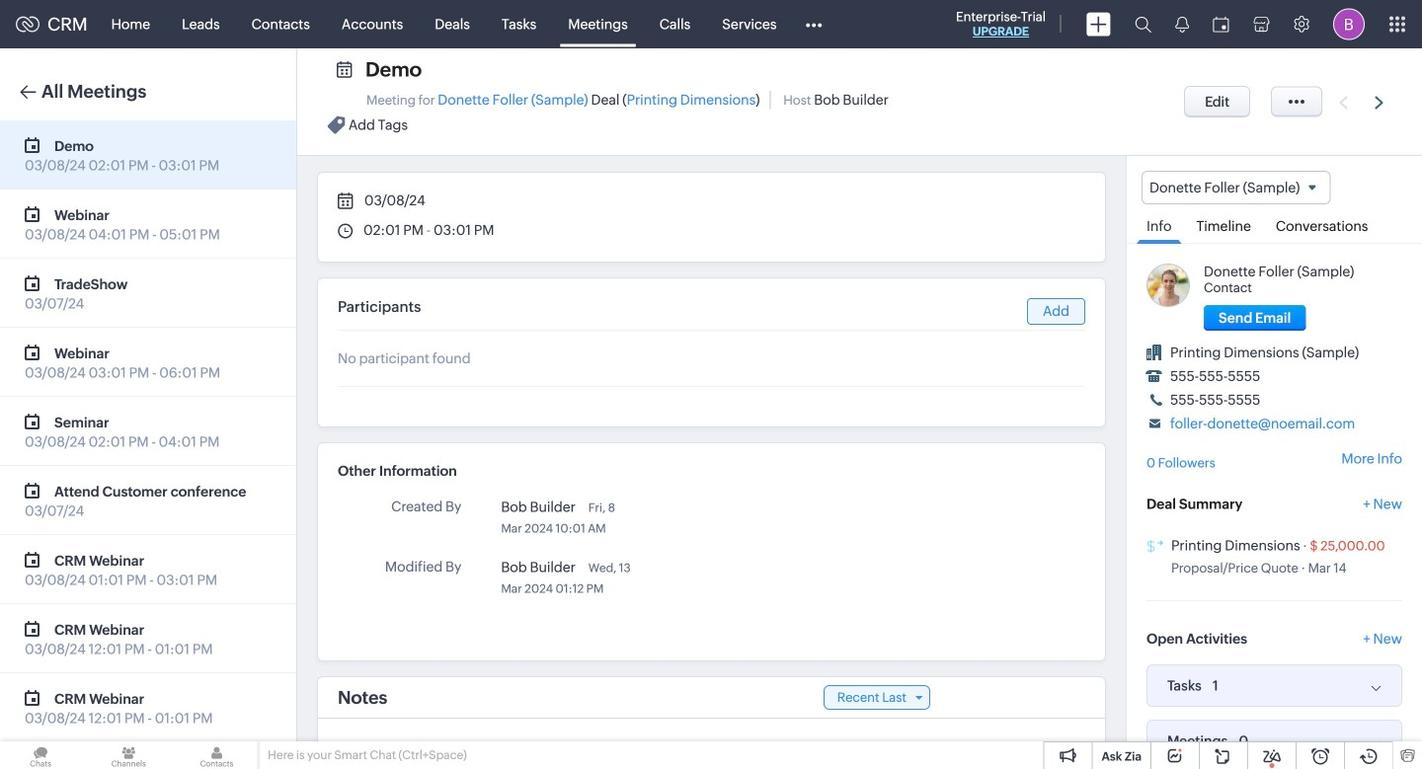 Task type: locate. For each thing, give the bounding box(es) containing it.
None button
[[1184, 86, 1251, 118], [1204, 305, 1306, 331], [1184, 86, 1251, 118], [1204, 305, 1306, 331]]

contacts image
[[176, 742, 257, 769]]

next record image
[[1375, 96, 1388, 109]]

chats image
[[0, 742, 81, 769]]

None field
[[1142, 171, 1331, 205]]

search element
[[1123, 0, 1164, 48]]

profile image
[[1334, 8, 1365, 40]]

create menu element
[[1075, 0, 1123, 48]]

signals image
[[1175, 16, 1189, 33]]



Task type: vqa. For each thing, say whether or not it's contained in the screenshot.
"field"
yes



Task type: describe. For each thing, give the bounding box(es) containing it.
channels image
[[88, 742, 169, 769]]

Other Modules field
[[793, 8, 835, 40]]

calendar image
[[1213, 16, 1230, 32]]

logo image
[[16, 16, 40, 32]]

search image
[[1135, 16, 1152, 33]]

profile element
[[1322, 0, 1377, 48]]

previous record image
[[1340, 96, 1348, 109]]

create menu image
[[1087, 12, 1111, 36]]

signals element
[[1164, 0, 1201, 48]]



